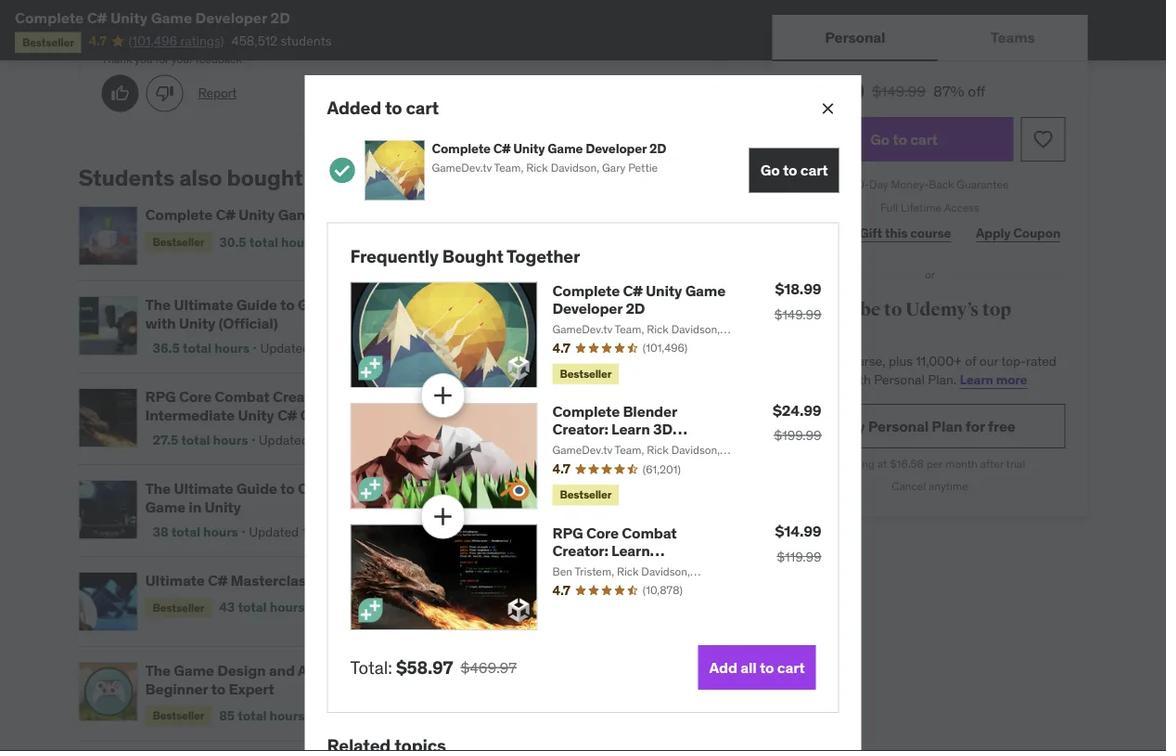 Task type: describe. For each thing, give the bounding box(es) containing it.
total for 43
[[238, 599, 267, 616]]

to inside the ultimate guide to game development with unity (official)
[[280, 295, 295, 314]]

total for 85
[[238, 707, 267, 724]]

to inside "button"
[[760, 658, 775, 677]]

team
[[615, 579, 642, 594]]

unity inside the ultimate guide to creating an rpg game in unity
[[205, 497, 241, 516]]

learn down of at the right top of the page
[[960, 371, 994, 388]]

updated 6/2023 for 27.5 total hours
[[259, 432, 357, 448]]

complete c# unity game developer 2d image
[[365, 141, 425, 200]]

creating
[[298, 479, 358, 498]]

(10,878)
[[643, 583, 683, 598]]

2 vertical spatial ultimate
[[145, 571, 205, 590]]

0 vertical spatial rpg
[[145, 387, 176, 406]]

xsmall image for complete c# unity game developer 3d
[[529, 206, 544, 221]]

1 vertical spatial complete c# unity game developer 2d gamedev.tv team, rick davidson, gary pettie
[[553, 281, 726, 352]]

and
[[269, 661, 295, 680]]

$119.99 inside the added to cart "dialog"
[[778, 548, 822, 565]]

rated
[[1027, 353, 1057, 370]]

cart left 30-
[[801, 161, 829, 180]]

10/2023 for developer
[[380, 233, 430, 250]]

$94.99
[[640, 587, 676, 601]]

2 vertical spatial creator:
[[553, 541, 609, 560]]

(official)
[[219, 313, 278, 332]]

team, inside gamedev.tv team, rick davidson, grant abbitt
[[615, 443, 645, 457]]

4.7 up frequently bought together
[[458, 205, 476, 222]]

4.7 for (10,878)
[[553, 582, 571, 598]]

developer down together
[[553, 299, 623, 318]]

learn more link
[[960, 371, 1028, 388]]

hours for 38 total hours
[[203, 524, 239, 540]]

10878 reviews element
[[643, 583, 683, 598]]

class
[[366, 661, 403, 680]]

students
[[281, 32, 332, 49]]

davidson, up 212,995
[[551, 161, 600, 175]]

to inside the game design and ai master class beginner to expert
[[211, 679, 226, 698]]

course
[[911, 225, 952, 242]]

5,932
[[555, 481, 588, 497]]

with inside the ultimate guide to game development with unity (official)
[[145, 313, 176, 332]]

7/2023
[[314, 340, 357, 357]]

go inside the added to cart "dialog"
[[761, 161, 780, 180]]

this for get
[[819, 353, 841, 370]]

core inside the added to cart "dialog"
[[587, 523, 619, 542]]

2024
[[339, 571, 375, 590]]

abbitt
[[583, 458, 614, 473]]

the game design and ai master class beginner to expert link
[[145, 661, 436, 698]]

developer up 458,512
[[195, 8, 267, 27]]

complete c# unity game developer 3d link
[[145, 205, 436, 224]]

your
[[172, 52, 193, 66]]

cart up "money-"
[[911, 129, 938, 148]]

1 vertical spatial 2d
[[650, 140, 667, 157]]

creator: inside complete blender creator: learn 3d modelling for beginners
[[553, 420, 609, 439]]

apply coupon button
[[972, 215, 1066, 252]]

$14.99 $119.99 inside the added to cart "dialog"
[[776, 522, 822, 565]]

4.7 left xsmall image
[[458, 387, 476, 404]]

gift this course link
[[855, 215, 957, 252]]

learn up ben tristem, rick davidson, gamedev.tv team
[[612, 541, 650, 560]]

off
[[969, 81, 986, 100]]

free
[[989, 416, 1016, 435]]

game inside the game design and ai master class beginner to expert
[[174, 661, 214, 680]]

to inside subscribe to udemy's top courses
[[885, 298, 903, 321]]

total for 38
[[171, 524, 200, 540]]

$149.99 for $18.99 $149.99 87% off
[[873, 81, 926, 100]]

2 vertical spatial 2d
[[626, 299, 646, 318]]

$14.99 inside the added to cart "dialog"
[[776, 522, 822, 541]]

gamedev.tv right complete c# unity game developer 2d image
[[432, 161, 492, 175]]

added
[[327, 96, 382, 119]]

game up 212,995
[[548, 140, 583, 157]]

updated for 85 total hours
[[315, 707, 366, 724]]

apply coupon
[[977, 225, 1061, 242]]

rick inside ben tristem, rick davidson, gamedev.tv team
[[617, 564, 639, 578]]

11,000+
[[917, 353, 963, 370]]

teams button
[[939, 15, 1088, 59]]

4.5
[[458, 295, 477, 312]]

0 vertical spatial 3d
[[395, 205, 414, 224]]

added to cart dialog
[[305, 75, 862, 751]]

10/2023 for 2024
[[369, 599, 419, 616]]

grant
[[553, 458, 581, 473]]

38 total hours
[[153, 524, 239, 540]]

to right added
[[385, 96, 402, 119]]

the for the ultimate guide to creating an rpg game in unity
[[145, 479, 171, 498]]

gamedev.tv inside ben tristem, rick davidson, gamedev.tv team
[[553, 579, 613, 594]]

updated for 43 total hours
[[316, 599, 366, 616]]

$469.97
[[461, 658, 517, 677]]

0 vertical spatial intermediate
[[145, 405, 235, 424]]

davidson, inside gamedev.tv team, rick davidson, grant abbitt
[[672, 443, 721, 457]]

developer up frequently
[[322, 205, 392, 224]]

36.5
[[153, 340, 180, 357]]

wishlist image for the game design and ai master class beginner to expert
[[700, 671, 719, 690]]

cancel
[[892, 479, 927, 494]]

the ultimate guide to game development with unity (official)
[[145, 295, 434, 332]]

design
[[217, 661, 266, 680]]

212,995
[[548, 207, 594, 223]]

6/2023 for 85 total hours
[[369, 707, 413, 724]]

to inside the ultimate guide to creating an rpg game in unity
[[280, 479, 295, 498]]

thank
[[102, 52, 132, 66]]

add
[[710, 658, 738, 677]]

report button
[[198, 84, 237, 102]]

beginners
[[647, 438, 718, 457]]

1 vertical spatial pettie
[[579, 337, 609, 352]]

ben tristem, rick davidson, gamedev.tv team
[[553, 564, 691, 594]]

learn inside complete blender creator: learn 3d modelling for beginners
[[612, 420, 650, 439]]

(101,496 ratings)
[[129, 32, 224, 49]]

updated for 38 total hours
[[249, 524, 299, 540]]

subscribe to udemy's top courses
[[795, 298, 1012, 344]]

27.5 total hours
[[153, 432, 248, 448]]

hours for 43 total hours
[[270, 599, 305, 616]]

0 vertical spatial pettie
[[629, 161, 658, 175]]

$16.58
[[891, 456, 925, 471]]

after
[[981, 456, 1004, 471]]

personal inside get this course, plus 11,000+ of our top-rated courses, with personal plan.
[[875, 371, 925, 388]]

coding for the top the rpg core combat creator: learn intermediate unity c# coding link
[[300, 405, 350, 424]]

plus
[[889, 353, 913, 370]]

30.5 total hours
[[219, 233, 317, 250]]

thank you for your feedback
[[102, 52, 242, 66]]

complete for complete c# unity game developer 2d
[[15, 8, 84, 27]]

0 vertical spatial $14.99 $119.99
[[636, 294, 676, 326]]

close modal image
[[819, 99, 838, 118]]

complete c# unity game developer 2d link
[[553, 281, 726, 318]]

for left 2024
[[317, 571, 336, 590]]

combat inside the added to cart "dialog"
[[622, 523, 677, 542]]

to up share button
[[783, 161, 798, 180]]

total for 27.5
[[181, 432, 210, 448]]

share
[[800, 225, 835, 242]]

blender
[[623, 402, 677, 421]]

our
[[980, 353, 999, 370]]

guide for creating
[[237, 479, 277, 498]]

gamedev.tv down 96,422
[[553, 322, 613, 336]]

game up (101,496 ratings)
[[151, 8, 192, 27]]

try
[[845, 416, 866, 435]]

the game design and ai master class beginner to expert
[[145, 661, 403, 698]]

0 vertical spatial complete c# unity game developer 2d gamedev.tv team, rick davidson, gary pettie
[[432, 140, 667, 175]]

1 horizontal spatial rpg core combat creator: learn intermediate unity c# coding link
[[553, 523, 705, 596]]

updated for 36.5 total hours
[[260, 340, 310, 357]]

rpg core combat creator: learn intermediate unity c# coding inside the added to cart "dialog"
[[553, 523, 705, 596]]

modelling
[[553, 438, 622, 457]]

30-day money-back guarantee full lifetime access
[[852, 177, 1010, 214]]

1 vertical spatial updated 10/2023
[[249, 524, 352, 540]]

rick up 212,995
[[527, 161, 548, 175]]

ultimate c# masterclass for 2024 link
[[145, 571, 436, 590]]

85 total hours
[[219, 707, 305, 724]]

61201 reviews element
[[643, 462, 681, 477]]

xsmall image
[[528, 388, 543, 403]]

davidson, inside ben tristem, rick davidson, gamedev.tv team
[[642, 564, 691, 578]]

trial
[[1007, 456, 1026, 471]]

back
[[929, 177, 955, 191]]

$10.99 for $10.99 $94.99
[[636, 570, 676, 587]]

0 horizontal spatial $14.99
[[636, 294, 676, 311]]

go to cart button inside the added to cart "dialog"
[[750, 148, 840, 193]]

students
[[78, 164, 175, 192]]

davidson, up (101,496)
[[672, 322, 721, 336]]

30-
[[852, 177, 870, 191]]

total:
[[350, 656, 393, 678]]

gamedev.tv inside gamedev.tv team, rick davidson, grant abbitt
[[553, 443, 613, 457]]

458,512
[[232, 32, 278, 49]]

$58.97
[[396, 656, 454, 679]]

$24.99 $199.99
[[773, 401, 822, 444]]

also
[[179, 164, 222, 192]]

full
[[881, 200, 899, 214]]

game up wishlist image
[[686, 281, 726, 300]]

expert
[[229, 679, 274, 698]]

coding for the rightmost the rpg core combat creator: learn intermediate unity c# coding link
[[553, 577, 603, 596]]

$19.99
[[636, 204, 676, 221]]



Task type: locate. For each thing, give the bounding box(es) containing it.
1 vertical spatial combat
[[622, 523, 677, 542]]

cart right all
[[778, 658, 805, 677]]

mark as unhelpful image
[[155, 84, 174, 102]]

with inside get this course, plus 11,000+ of our top-rated courses, with personal plan.
[[847, 371, 872, 388]]

0 vertical spatial this
[[885, 225, 908, 242]]

to left udemy's
[[885, 298, 903, 321]]

1 horizontal spatial combat
[[622, 523, 677, 542]]

to right all
[[760, 658, 775, 677]]

hours for 36.5 total hours
[[215, 340, 250, 357]]

game left design
[[174, 661, 214, 680]]

1 horizontal spatial gary
[[603, 161, 626, 175]]

core up tristem,
[[587, 523, 619, 542]]

this right gift
[[885, 225, 908, 242]]

frequently bought together
[[350, 245, 580, 267]]

0 horizontal spatial intermediate
[[145, 405, 235, 424]]

hours down the game design and ai master class beginner to expert link at bottom
[[270, 707, 305, 724]]

updated 10/2023 down 2024
[[316, 599, 419, 616]]

1 horizontal spatial 3d
[[653, 420, 673, 439]]

feedback
[[196, 52, 242, 66]]

combat up 27.5 total hours
[[215, 387, 270, 406]]

0 vertical spatial core
[[179, 387, 212, 406]]

1 vertical spatial $119.99
[[638, 403, 676, 417]]

unity inside the ultimate guide to game development with unity (official)
[[179, 313, 215, 332]]

1 horizontal spatial coding
[[553, 577, 603, 596]]

try personal plan for free link
[[795, 404, 1066, 448]]

1 vertical spatial rpg core combat creator: learn intermediate unity c# coding
[[553, 523, 705, 596]]

1 horizontal spatial core
[[587, 523, 619, 542]]

0 vertical spatial rpg core combat creator: learn intermediate unity c# coding
[[145, 387, 370, 424]]

96,422
[[551, 297, 592, 313]]

0 vertical spatial $10.99
[[636, 478, 676, 495]]

updated for 30.5 total hours
[[327, 233, 377, 250]]

0 vertical spatial rpg core combat creator: learn intermediate unity c# coding link
[[145, 387, 436, 424]]

coding
[[300, 405, 350, 424], [553, 577, 603, 596]]

go left 30-
[[761, 161, 780, 180]]

2 vertical spatial rpg
[[553, 523, 583, 542]]

0 horizontal spatial core
[[179, 387, 212, 406]]

2d up $19.99
[[650, 140, 667, 157]]

the for the game design and ai master class beginner to expert
[[145, 661, 171, 680]]

6/2023 for 27.5 total hours
[[312, 432, 357, 448]]

get
[[795, 353, 816, 370]]

1 vertical spatial the
[[145, 479, 171, 498]]

learn down 7/2023
[[332, 387, 370, 406]]

1 vertical spatial team,
[[615, 322, 645, 336]]

anytime
[[929, 479, 969, 494]]

complete
[[15, 8, 84, 27], [432, 140, 491, 157], [145, 205, 213, 224], [553, 281, 620, 300], [553, 402, 620, 421]]

0 vertical spatial updated 10/2023
[[327, 233, 430, 250]]

personal inside button
[[826, 27, 886, 46]]

game inside the ultimate guide to game development with unity (official)
[[298, 295, 338, 314]]

2 vertical spatial personal
[[869, 416, 929, 435]]

for left free on the bottom right of page
[[966, 416, 986, 435]]

intermediate up team
[[553, 559, 642, 578]]

xsmall image left 96,422
[[532, 296, 547, 311]]

the inside the game design and ai master class beginner to expert
[[145, 661, 171, 680]]

458,512 students
[[232, 32, 332, 49]]

2 horizontal spatial rpg
[[553, 523, 583, 542]]

wishlist image
[[1033, 128, 1055, 150], [700, 216, 719, 234], [700, 671, 719, 690]]

0 vertical spatial team,
[[494, 161, 524, 175]]

personal up $16.58
[[869, 416, 929, 435]]

0 vertical spatial combat
[[215, 387, 270, 406]]

updated down complete c# unity game developer 3d link
[[327, 233, 377, 250]]

0 vertical spatial gary
[[603, 161, 626, 175]]

for
[[155, 52, 169, 66], [966, 416, 986, 435], [625, 438, 644, 457], [317, 571, 336, 590]]

0 horizontal spatial this
[[819, 353, 841, 370]]

bought
[[227, 164, 303, 192]]

1 vertical spatial core
[[587, 523, 619, 542]]

c#
[[87, 8, 107, 27], [494, 140, 511, 157], [216, 205, 236, 224], [623, 281, 643, 300], [277, 405, 297, 424], [685, 559, 705, 578], [208, 571, 228, 590]]

1 vertical spatial rpg core combat creator: learn intermediate unity c# coding link
[[553, 523, 705, 596]]

1 vertical spatial wishlist image
[[700, 216, 719, 234]]

for right you
[[155, 52, 169, 66]]

updated 10/2023 for 2024
[[316, 599, 419, 616]]

udemy's
[[906, 298, 980, 321]]

gamedev.tv down tristem,
[[553, 579, 613, 594]]

6/2023
[[312, 432, 357, 448], [369, 707, 413, 724]]

tab list containing personal
[[773, 15, 1088, 61]]

total right the '36.5'
[[183, 340, 212, 357]]

4.7 for (61,201)
[[553, 461, 571, 477]]

$149.99 inside the $18.99 $149.99 87% off
[[873, 81, 926, 100]]

1 horizontal spatial pettie
[[629, 161, 658, 175]]

top
[[983, 298, 1012, 321]]

xsmall image left 212,995
[[529, 206, 544, 221]]

38
[[153, 524, 169, 540]]

1 vertical spatial guide
[[237, 479, 277, 498]]

ultimate inside the ultimate guide to creating an rpg game in unity
[[174, 479, 233, 498]]

0 horizontal spatial with
[[145, 313, 176, 332]]

2 vertical spatial team,
[[615, 443, 645, 457]]

go
[[871, 129, 890, 148], [761, 161, 780, 180]]

lifetime
[[902, 200, 942, 214]]

$10.99 for $10.99
[[636, 478, 676, 495]]

course,
[[844, 353, 886, 370]]

2 vertical spatial 10/2023
[[369, 599, 419, 616]]

complete for complete blender creator: learn 3d modelling for beginners
[[553, 402, 620, 421]]

wishlist image for complete c# unity game developer 3d
[[700, 216, 719, 234]]

0 vertical spatial 10/2023
[[380, 233, 430, 250]]

0 vertical spatial with
[[145, 313, 176, 332]]

an
[[361, 479, 378, 498]]

$18.99
[[795, 77, 865, 105], [776, 279, 822, 298]]

apply
[[977, 225, 1011, 242]]

1 vertical spatial xsmall image
[[532, 296, 547, 311]]

1 horizontal spatial this
[[885, 225, 908, 242]]

2 $10.99 from the top
[[636, 570, 676, 587]]

core
[[179, 387, 212, 406], [587, 523, 619, 542]]

hours for 85 total hours
[[270, 707, 305, 724]]

0 horizontal spatial 6/2023
[[312, 432, 357, 448]]

the ultimate guide to creating an rpg game in unity link
[[145, 479, 436, 516]]

$149.99 up get
[[775, 306, 822, 323]]

rpg
[[145, 387, 176, 406], [381, 479, 411, 498], [553, 523, 583, 542]]

go to cart up share
[[761, 161, 829, 180]]

1 $10.99 from the top
[[636, 478, 676, 495]]

1 vertical spatial $18.99
[[776, 279, 822, 298]]

guide right in
[[237, 479, 277, 498]]

0 vertical spatial $18.99
[[795, 77, 865, 105]]

1 vertical spatial $10.99
[[636, 570, 676, 587]]

starting
[[835, 456, 875, 471]]

10/2023 down creating
[[302, 524, 352, 540]]

guide down 30.5 total hours
[[237, 295, 277, 314]]

of
[[966, 353, 977, 370]]

rpg right an
[[381, 479, 411, 498]]

0 horizontal spatial go to cart
[[761, 161, 829, 180]]

0 vertical spatial wishlist image
[[1033, 128, 1055, 150]]

davidson, up (61,201)
[[672, 443, 721, 457]]

$149.99 inside the added to cart "dialog"
[[775, 306, 822, 323]]

game up 30.5 total hours
[[278, 205, 319, 224]]

updated down the ultimate guide to creating an rpg game in unity in the left bottom of the page
[[249, 524, 299, 540]]

updated down 2024
[[316, 599, 366, 616]]

complete blender creator: learn 3d modelling for beginners link
[[553, 402, 718, 457]]

guide for game
[[237, 295, 277, 314]]

updated up the ultimate guide to creating an rpg game in unity in the left bottom of the page
[[259, 432, 309, 448]]

1 vertical spatial coding
[[553, 577, 603, 596]]

1 vertical spatial $14.99 $119.99
[[776, 522, 822, 565]]

updated 6/2023 for 85 total hours
[[315, 707, 413, 724]]

courses,
[[795, 371, 844, 388]]

more
[[997, 371, 1028, 388]]

total right 43
[[238, 599, 267, 616]]

hours down ultimate c# masterclass for 2024 link
[[270, 599, 305, 616]]

gift
[[860, 225, 883, 242]]

hours down '(official)'
[[215, 340, 250, 357]]

1 vertical spatial go
[[761, 161, 780, 180]]

with up the '36.5'
[[145, 313, 176, 332]]

0 horizontal spatial rpg
[[145, 387, 176, 406]]

2 vertical spatial xsmall image
[[536, 480, 551, 495]]

guarantee
[[957, 177, 1010, 191]]

hours down complete c# unity game developer 3d link
[[281, 233, 317, 250]]

go to cart inside the added to cart "dialog"
[[761, 161, 829, 180]]

$14.99
[[636, 294, 676, 311], [776, 522, 822, 541]]

the inside the ultimate guide to creating an rpg game in unity
[[145, 479, 171, 498]]

4.7 up 4.2
[[458, 571, 476, 588]]

1 vertical spatial creator:
[[553, 420, 609, 439]]

pettie up $19.99
[[629, 161, 658, 175]]

0 horizontal spatial 2d
[[271, 8, 290, 27]]

1 horizontal spatial go to cart
[[871, 129, 938, 148]]

go to cart button up share
[[750, 148, 840, 193]]

updated for 27.5 total hours
[[259, 432, 309, 448]]

4.7 down 96,422
[[553, 339, 571, 356]]

1 vertical spatial updated 6/2023
[[315, 707, 413, 724]]

rick up team
[[617, 564, 639, 578]]

10/2023 up 'development'
[[380, 233, 430, 250]]

0 vertical spatial guide
[[237, 295, 277, 314]]

the left design
[[145, 661, 171, 680]]

developer up $19.99
[[586, 140, 647, 157]]

36.5 total hours
[[153, 340, 250, 357]]

0 horizontal spatial rpg core combat creator: learn intermediate unity c# coding link
[[145, 387, 436, 424]]

101496 reviews element
[[643, 340, 688, 356]]

$18.99 up courses
[[776, 279, 822, 298]]

$149.99 for $18.99 $149.99
[[775, 306, 822, 323]]

0 vertical spatial 2d
[[271, 8, 290, 27]]

30.5
[[219, 233, 247, 250]]

wishlist image
[[700, 306, 719, 324]]

1 vertical spatial this
[[819, 353, 841, 370]]

10/2023 down 2024
[[369, 599, 419, 616]]

combat
[[215, 387, 270, 406], [622, 523, 677, 542]]

or
[[926, 267, 936, 282]]

gamedev.tv
[[432, 161, 492, 175], [553, 322, 613, 336], [553, 443, 613, 457], [553, 579, 613, 594]]

per
[[927, 456, 943, 471]]

4.7 down ben at bottom
[[553, 582, 571, 598]]

learn
[[960, 371, 994, 388], [332, 387, 370, 406], [612, 420, 650, 439], [612, 541, 650, 560]]

4.7 for (101,496)
[[553, 339, 571, 356]]

1 horizontal spatial $14.99
[[776, 522, 822, 541]]

0 vertical spatial $14.99
[[636, 294, 676, 311]]

rpg inside the ultimate guide to creating an rpg game in unity
[[381, 479, 411, 498]]

combat up $10.99 $94.99
[[622, 523, 677, 542]]

2 vertical spatial updated 10/2023
[[316, 599, 419, 616]]

total right 38
[[171, 524, 200, 540]]

gamedev.tv up 'abbitt'
[[553, 443, 613, 457]]

total for 30.5
[[249, 233, 278, 250]]

$18.99 down personal button
[[795, 77, 865, 105]]

$10.99 $94.99
[[636, 570, 676, 601]]

this for gift
[[885, 225, 908, 242]]

1 vertical spatial 6/2023
[[369, 707, 413, 724]]

0 vertical spatial 6/2023
[[312, 432, 357, 448]]

2 vertical spatial $119.99
[[778, 548, 822, 565]]

plan.
[[928, 371, 957, 388]]

updated 6/2023 up creating
[[259, 432, 357, 448]]

cart inside "button"
[[778, 658, 805, 677]]

cart right added
[[406, 96, 439, 119]]

1 horizontal spatial rpg core combat creator: learn intermediate unity c# coding
[[553, 523, 705, 596]]

$18.99 inside $18.99 $149.99
[[776, 279, 822, 298]]

0 horizontal spatial $14.99 $119.99
[[636, 294, 676, 326]]

0 horizontal spatial coding
[[300, 405, 350, 424]]

3d up frequently
[[395, 205, 414, 224]]

coding down 7/2023
[[300, 405, 350, 424]]

to up "money-"
[[893, 129, 908, 148]]

xsmall image
[[529, 206, 544, 221], [532, 296, 547, 311], [536, 480, 551, 495]]

ultimate c# masterclass for 2024
[[145, 571, 375, 590]]

month
[[946, 456, 978, 471]]

total right 30.5
[[249, 233, 278, 250]]

$18.99 for $18.99 $149.99
[[776, 279, 822, 298]]

2d up (101,496)
[[626, 299, 646, 318]]

0 vertical spatial go to cart
[[871, 129, 938, 148]]

guide inside the ultimate guide to creating an rpg game in unity
[[237, 479, 277, 498]]

get this course, plus 11,000+ of our top-rated courses, with personal plan.
[[795, 353, 1057, 388]]

0 vertical spatial go
[[871, 129, 890, 148]]

complete for complete c# unity game developer 3d
[[145, 205, 213, 224]]

1 horizontal spatial rpg
[[381, 479, 411, 498]]

rpg inside the added to cart "dialog"
[[553, 523, 583, 542]]

1 vertical spatial 10/2023
[[302, 524, 352, 540]]

0 horizontal spatial pettie
[[579, 337, 609, 352]]

to left creating
[[280, 479, 295, 498]]

2 horizontal spatial 2d
[[650, 140, 667, 157]]

total right 27.5
[[181, 432, 210, 448]]

undo mark as helpful image
[[111, 84, 130, 102]]

creator:
[[273, 387, 329, 406], [553, 420, 609, 439], [553, 541, 609, 560]]

1 vertical spatial go to cart
[[761, 161, 829, 180]]

0 horizontal spatial combat
[[215, 387, 270, 406]]

6/2023 down class
[[369, 707, 413, 724]]

coding inside the added to cart "dialog"
[[553, 577, 603, 596]]

xsmall image for the ultimate guide to creating an rpg game in unity
[[536, 480, 551, 495]]

xsmall image for the ultimate guide to game development with unity (official)
[[532, 296, 547, 311]]

4.7 up thank
[[89, 32, 107, 49]]

1 vertical spatial ultimate
[[174, 479, 233, 498]]

rpg up 27.5
[[145, 387, 176, 406]]

total: $58.97 $469.97
[[350, 656, 517, 679]]

report
[[198, 85, 237, 101]]

0 vertical spatial ultimate
[[174, 295, 233, 314]]

top-
[[1002, 353, 1027, 370]]

$14.99 $119.99
[[636, 294, 676, 326], [776, 522, 822, 565]]

ultimate for in
[[174, 479, 233, 498]]

for inside complete blender creator: learn 3d modelling for beginners
[[625, 438, 644, 457]]

personal down plus
[[875, 371, 925, 388]]

$179.99
[[636, 221, 676, 235]]

ultimate for (official)
[[174, 295, 233, 314]]

try personal plan for free
[[845, 416, 1016, 435]]

the up the '36.5'
[[145, 295, 171, 314]]

2 guide from the top
[[237, 479, 277, 498]]

guide
[[237, 295, 277, 314], [237, 479, 277, 498]]

0 vertical spatial coding
[[300, 405, 350, 424]]

1 vertical spatial 3d
[[653, 420, 673, 439]]

students also bought
[[78, 164, 303, 192]]

0 horizontal spatial 3d
[[395, 205, 414, 224]]

1 vertical spatial intermediate
[[553, 559, 642, 578]]

3 the from the top
[[145, 661, 171, 680]]

updated 7/2023
[[260, 340, 357, 357]]

0 horizontal spatial rpg core combat creator: learn intermediate unity c# coding
[[145, 387, 370, 424]]

go up day
[[871, 129, 890, 148]]

pettie
[[629, 161, 658, 175], [579, 337, 609, 352]]

1 the from the top
[[145, 295, 171, 314]]

the left in
[[145, 479, 171, 498]]

the ultimate guide to creating an rpg game in unity
[[145, 479, 411, 516]]

1 vertical spatial rpg
[[381, 479, 411, 498]]

0 vertical spatial $119.99
[[638, 311, 676, 326]]

to up 85
[[211, 679, 226, 698]]

development
[[341, 295, 434, 314]]

0 vertical spatial updated 6/2023
[[259, 432, 357, 448]]

starting at $16.58 per month after trial cancel anytime
[[835, 456, 1026, 494]]

0 vertical spatial creator:
[[273, 387, 329, 406]]

3d inside complete blender creator: learn 3d modelling for beginners
[[653, 420, 673, 439]]

ultimate up 38 total hours
[[174, 479, 233, 498]]

2 vertical spatial wishlist image
[[700, 671, 719, 690]]

go to cart button up "money-"
[[795, 117, 1014, 162]]

complete c# unity game developer 2d
[[15, 8, 290, 27]]

updated 10/2023 down the ultimate guide to creating an rpg game in unity link
[[249, 524, 352, 540]]

for up (61,201)
[[625, 438, 644, 457]]

rick inside gamedev.tv team, rick davidson, grant abbitt
[[647, 443, 669, 457]]

$18.99 $149.99 87% off
[[795, 77, 986, 105]]

updated down the ultimate guide to game development with unity (official)
[[260, 340, 310, 357]]

creator: up tristem,
[[553, 541, 609, 560]]

guide inside the ultimate guide to game development with unity (official)
[[237, 295, 277, 314]]

tristem,
[[575, 564, 615, 578]]

0 horizontal spatial gary
[[553, 337, 576, 352]]

1 horizontal spatial $14.99 $119.99
[[776, 522, 822, 565]]

4.7 for 7,816
[[458, 571, 476, 588]]

ai
[[298, 661, 312, 680]]

4.7 for (101,496 ratings)
[[89, 32, 107, 49]]

0 vertical spatial the
[[145, 295, 171, 314]]

hours right 38
[[203, 524, 239, 540]]

the for the ultimate guide to game development with unity (official)
[[145, 295, 171, 314]]

all
[[741, 658, 757, 677]]

103,988
[[547, 389, 595, 405]]

0 horizontal spatial go
[[761, 161, 780, 180]]

creator: down the updated 7/2023
[[273, 387, 329, 406]]

coding left team
[[553, 577, 603, 596]]

rick up (101,496)
[[647, 322, 669, 336]]

the inside the ultimate guide to game development with unity (official)
[[145, 295, 171, 314]]

game inside the ultimate guide to creating an rpg game in unity
[[145, 497, 186, 516]]

complete blender creator: learn 3d modelling for beginners
[[553, 402, 718, 457]]

4.7 up 5,932
[[553, 461, 571, 477]]

hours for 30.5 total hours
[[281, 233, 317, 250]]

this up courses,
[[819, 353, 841, 370]]

complete c# unity game developer 3d
[[145, 205, 414, 224]]

2 the from the top
[[145, 479, 171, 498]]

rick up (61,201)
[[647, 443, 669, 457]]

game
[[151, 8, 192, 27], [548, 140, 583, 157], [278, 205, 319, 224], [686, 281, 726, 300], [298, 295, 338, 314], [145, 497, 186, 516], [174, 661, 214, 680]]

intermediate inside the added to cart "dialog"
[[553, 559, 642, 578]]

10/2023
[[380, 233, 430, 250], [302, 524, 352, 540], [369, 599, 419, 616]]

xsmall image left 5,932
[[536, 480, 551, 495]]

updated 10/2023 up 'development'
[[327, 233, 430, 250]]

bought
[[443, 245, 504, 267]]

tab list
[[773, 15, 1088, 61]]

this inside get this course, plus 11,000+ of our top-rated courses, with personal plan.
[[819, 353, 841, 370]]

hours for 27.5 total hours
[[213, 432, 248, 448]]

complete inside complete blender creator: learn 3d modelling for beginners
[[553, 402, 620, 421]]

at
[[878, 456, 888, 471]]

ultimate inside the ultimate guide to game development with unity (official)
[[174, 295, 233, 314]]

intermediate up 27.5 total hours
[[145, 405, 235, 424]]

masterclass
[[231, 571, 314, 590]]

43
[[219, 599, 235, 616]]

0 vertical spatial personal
[[826, 27, 886, 46]]

updated down master
[[315, 707, 366, 724]]

1 guide from the top
[[237, 295, 277, 314]]

0 vertical spatial xsmall image
[[529, 206, 544, 221]]

1 vertical spatial $149.99
[[775, 306, 822, 323]]

$18.99 for $18.99 $149.99 87% off
[[795, 77, 865, 105]]

this inside gift this course link
[[885, 225, 908, 242]]

updated 6/2023 down total: in the left of the page
[[315, 707, 413, 724]]

core up 27.5 total hours
[[179, 387, 212, 406]]

(61,201)
[[643, 462, 681, 476]]

1 horizontal spatial with
[[847, 371, 872, 388]]

add all to cart button
[[699, 645, 816, 690]]

total for 36.5
[[183, 340, 212, 357]]

updated 10/2023 for developer
[[327, 233, 430, 250]]

ben
[[553, 564, 573, 578]]

bestseller
[[22, 35, 74, 49], [153, 234, 204, 249], [560, 366, 612, 381], [560, 487, 612, 502], [153, 600, 204, 614], [153, 708, 204, 722]]



Task type: vqa. For each thing, say whether or not it's contained in the screenshot.
to in subscribe to udemy's top courses
yes



